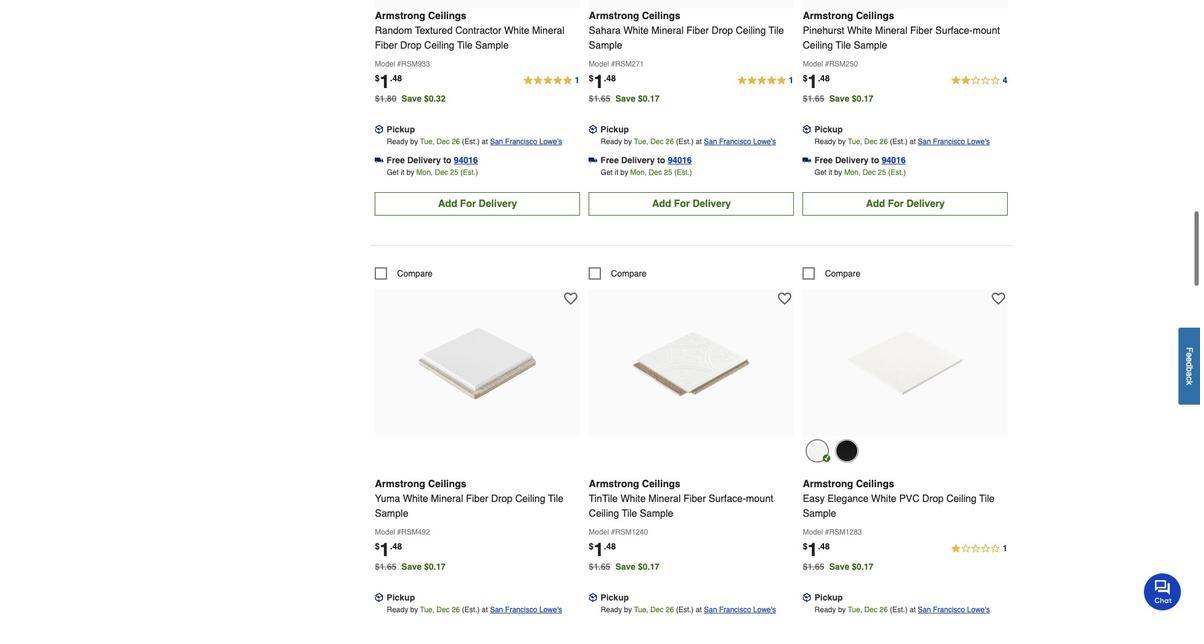 Task type: describe. For each thing, give the bounding box(es) containing it.
4
[[1003, 75, 1008, 85]]

fiber inside armstrong ceilings random textured contractor white mineral fiber drop ceiling tile sample
[[375, 40, 398, 51]]

fiber for armstrong ceilings tintile white mineral fiber surface-mount ceiling tile sample
[[684, 494, 706, 505]]

5001229503 element
[[589, 267, 647, 280]]

1 for actual price $1.48 element under model # rsm1240
[[594, 539, 604, 561]]

26 for pickup image for 1st "94016" button from right
[[880, 137, 888, 146]]

$ 1 .48 down model # rsm1240
[[589, 539, 616, 561]]

truck filled image for pickup image for 1st "94016" button from right
[[803, 156, 812, 165]]

mon, for second "94016" button
[[631, 168, 647, 177]]

armstrong for easy
[[803, 479, 854, 490]]

compare for 5001229575 element
[[397, 269, 433, 279]]

ready for pickup icon
[[387, 606, 408, 615]]

$1.65 for was price $1.65 element under model # rsm271
[[589, 94, 611, 103]]

mon, for 1st "94016" button from right
[[845, 168, 861, 177]]

mount for tintile white mineral fiber surface-mount ceiling tile sample
[[746, 494, 774, 505]]

model for easy elegance white pvc drop ceiling tile sample
[[803, 528, 823, 537]]

5 stars image for save $0.17
[[737, 73, 795, 88]]

sample inside armstrong ceilings tintile white mineral fiber surface-mount ceiling tile sample
[[640, 509, 674, 520]]

1 94016 button from the left
[[454, 154, 478, 166]]

san francisco lowe's button for pickup icon
[[490, 604, 562, 617]]

for for 3rd add for delivery button from left
[[888, 198, 904, 209]]

f e e d b a c k
[[1185, 348, 1195, 386]]

san francisco lowe's button for pickup image for 1st "94016" button
[[490, 135, 562, 148]]

armstrong ceilings sahara white mineral fiber drop ceiling tile sample
[[589, 10, 785, 51]]

easy
[[803, 494, 825, 505]]

f e e d b a c k button
[[1179, 328, 1201, 405]]

tintile
[[589, 494, 618, 505]]

san for pickup image for 1st "94016" button from right
[[918, 137, 932, 146]]

free delivery to 94016 for 1st "94016" button
[[387, 155, 478, 165]]

surface- for pinehurst white mineral fiber surface-mount ceiling tile sample
[[936, 25, 973, 36]]

model # rsm250
[[803, 60, 858, 68]]

5 stars image for save $0.32
[[523, 73, 581, 88]]

rsm250
[[830, 60, 858, 68]]

truck filled image
[[589, 156, 598, 165]]

free for pickup image for 1st "94016" button from right
[[815, 155, 833, 165]]

d
[[1185, 363, 1195, 368]]

ready for pickup image for 1st "94016" button
[[387, 137, 408, 146]]

5005488753 element
[[803, 267, 861, 280]]

pickup image for second "94016" button
[[589, 125, 598, 134]]

actual price $1.48 element for 'was price $1.80' element
[[375, 71, 402, 92]]

surface- for tintile white mineral fiber surface-mount ceiling tile sample
[[709, 494, 746, 505]]

$1.80
[[375, 94, 397, 103]]

tile inside armstrong ceilings sahara white mineral fiber drop ceiling tile sample
[[769, 25, 785, 36]]

save down rsm1283
[[830, 562, 850, 572]]

get for second "94016" button pickup image
[[601, 168, 613, 177]]

armstrong for pinehurst
[[803, 10, 854, 21]]

white for armstrong ceilings pinehurst white mineral fiber surface-mount ceiling tile sample
[[848, 25, 873, 36]]

# for armstrong ceilings tintile white mineral fiber surface-mount ceiling tile sample
[[611, 528, 616, 537]]

pickup for pickup image for 1st "94016" button
[[387, 124, 415, 134]]

tue, for pickup image for 1st "94016" button
[[420, 137, 435, 146]]

model # rsm492
[[375, 528, 430, 537]]

ceilings for sahara
[[642, 10, 681, 21]]

elegance
[[828, 494, 869, 505]]

c
[[1185, 377, 1195, 381]]

armstrong for tintile
[[589, 479, 640, 490]]

tue, for pickup image for 1st "94016" button from right
[[848, 137, 863, 146]]

get it by mon, dec 25 (est.) for 1st "94016" button
[[387, 168, 478, 177]]

a
[[1185, 372, 1195, 377]]

# for armstrong ceilings yuma white mineral fiber drop ceiling tile sample
[[397, 528, 402, 537]]

model for pinehurst white mineral fiber surface-mount ceiling tile sample
[[803, 60, 823, 68]]

$1.80 save $0.32
[[375, 94, 446, 103]]

sample inside armstrong ceilings pinehurst white mineral fiber surface-mount ceiling tile sample
[[854, 40, 888, 51]]

armstrong ceilings yuma white mineral fiber drop ceiling tile sample
[[375, 479, 564, 520]]

1 inside image
[[1003, 544, 1008, 554]]

drop inside armstrong ceilings random textured contractor white mineral fiber drop ceiling tile sample
[[400, 40, 422, 51]]

$ for actual price $1.48 element under model # rsm492
[[375, 542, 380, 552]]

$ for actual price $1.48 element under model # rsm1240
[[589, 542, 594, 552]]

1 it from the left
[[401, 168, 405, 177]]

26 for second "94016" button pickup image
[[666, 137, 674, 146]]

$1.65 for was price $1.65 element under model # rsm1240
[[589, 562, 611, 572]]

ceiling inside armstrong ceilings tintile white mineral fiber surface-mount ceiling tile sample
[[589, 509, 619, 520]]

5001229575 element
[[375, 267, 433, 280]]

2 add for delivery button from the left
[[589, 192, 795, 216]]

pinehurst
[[803, 25, 845, 36]]

save down rsm250
[[830, 94, 850, 103]]

tile inside armstrong ceilings random textured contractor white mineral fiber drop ceiling tile sample
[[457, 40, 473, 51]]

add for second add for delivery button from left
[[652, 198, 672, 209]]

to for second "94016" button
[[658, 155, 666, 165]]

sample inside armstrong ceilings sahara white mineral fiber drop ceiling tile sample
[[589, 40, 623, 51]]

rsm933
[[402, 60, 430, 68]]

add for delivery for 3rd add for delivery button from left
[[867, 198, 946, 209]]

$ 1 .48 for was price $1.65 element underneath model # rsm1283
[[803, 539, 830, 561]]

$0.32
[[424, 94, 446, 103]]

tile inside the armstrong ceilings easy elegance white pvc drop ceiling tile sample
[[980, 494, 995, 505]]

$ for actual price $1.48 element related to 'was price $1.80' element
[[375, 73, 380, 83]]

# for armstrong ceilings pinehurst white mineral fiber surface-mount ceiling tile sample
[[826, 60, 830, 68]]

tile inside armstrong ceilings tintile white mineral fiber surface-mount ceiling tile sample
[[622, 509, 638, 520]]

san for pickup image for 1st "94016" button
[[490, 137, 503, 146]]

armstrong ceilings tintile white mineral fiber surface-mount ceiling tile sample image
[[624, 296, 760, 432]]

tile inside armstrong ceilings pinehurst white mineral fiber surface-mount ceiling tile sample
[[836, 40, 852, 51]]

armstrong ceilings yuma white mineral fiber drop ceiling tile sample image
[[410, 296, 546, 432]]

was price $1.65 element down model # rsm1240
[[589, 559, 616, 572]]

ceilings for random
[[428, 10, 467, 21]]

compare for 5005488753 element
[[826, 269, 861, 279]]

# for armstrong ceilings sahara white mineral fiber drop ceiling tile sample
[[611, 60, 616, 68]]

25 for 1st "94016" button
[[450, 168, 459, 177]]

$ 1 .48 for was price $1.65 element underneath model # rsm250
[[803, 71, 830, 92]]

2 heart outline image from the left
[[779, 292, 792, 306]]

$1.65 save $0.17 for was price $1.65 element under model # rsm1240
[[589, 562, 660, 572]]

25 for 1st "94016" button from right
[[878, 168, 887, 177]]

$ for actual price $1.48 element corresponding to was price $1.65 element underneath model # rsm1283
[[803, 542, 808, 552]]

armstrong ceilings tintile white mineral fiber surface-mount ceiling tile sample
[[589, 479, 774, 520]]

ceiling inside armstrong ceilings sahara white mineral fiber drop ceiling tile sample
[[736, 25, 766, 36]]

add for delivery for third add for delivery button from the right
[[438, 198, 517, 209]]

$ for was price $1.65 element under model # rsm271's actual price $1.48 element
[[589, 73, 594, 83]]

2 e from the top
[[1185, 358, 1195, 363]]

$0.17 for was price $1.65 element under model # rsm271
[[638, 94, 660, 103]]

actual price $1.48 element for was price $1.65 element underneath model # rsm250
[[803, 71, 830, 92]]

white inside the armstrong ceilings easy elegance white pvc drop ceiling tile sample
[[872, 494, 897, 505]]

drop for armstrong ceilings yuma white mineral fiber drop ceiling tile sample
[[491, 494, 513, 505]]

3 it from the left
[[829, 168, 833, 177]]

fiber for armstrong ceilings pinehurst white mineral fiber surface-mount ceiling tile sample
[[911, 25, 933, 36]]

sample inside the armstrong ceilings easy elegance white pvc drop ceiling tile sample
[[803, 509, 837, 520]]

rsm492
[[402, 528, 430, 537]]

26 for pickup image for 1st "94016" button
[[452, 137, 460, 146]]

armstrong for random
[[375, 10, 426, 21]]

ceilings for tintile
[[642, 479, 681, 490]]

model # rsm1283
[[803, 528, 863, 537]]

fiber for armstrong ceilings yuma white mineral fiber drop ceiling tile sample
[[466, 494, 489, 505]]

actual price $1.48 element down model # rsm1240
[[589, 539, 616, 561]]



Task type: locate. For each thing, give the bounding box(es) containing it.
.48 for actual price $1.48 element under model # rsm492
[[390, 542, 402, 552]]

0 vertical spatial mount
[[973, 25, 1001, 36]]

sample
[[476, 40, 509, 51], [589, 40, 623, 51], [854, 40, 888, 51], [375, 509, 409, 520], [640, 509, 674, 520], [803, 509, 837, 520]]

0 horizontal spatial get it by mon, dec 25 (est.)
[[387, 168, 478, 177]]

add for delivery
[[438, 198, 517, 209], [652, 198, 731, 209], [867, 198, 946, 209]]

white for armstrong ceilings yuma white mineral fiber drop ceiling tile sample
[[403, 494, 428, 505]]

.48 for actual price $1.48 element related to 'was price $1.80' element
[[390, 73, 402, 83]]

model # rsm933
[[375, 60, 430, 68]]

armstrong inside armstrong ceilings random textured contractor white mineral fiber drop ceiling tile sample
[[375, 10, 426, 21]]

.48 for actual price $1.48 element corresponding to was price $1.65 element underneath model # rsm1283
[[818, 542, 830, 552]]

sample down sahara
[[589, 40, 623, 51]]

ceilings inside armstrong ceilings sahara white mineral fiber drop ceiling tile sample
[[642, 10, 681, 21]]

3 compare from the left
[[826, 269, 861, 279]]

$0.17 down rsm250
[[852, 94, 874, 103]]

25
[[450, 168, 459, 177], [664, 168, 673, 177], [878, 168, 887, 177]]

drop inside armstrong ceilings sahara white mineral fiber drop ceiling tile sample
[[712, 25, 734, 36]]

free delivery to 94016 for 1st "94016" button from right
[[815, 155, 906, 165]]

$1.65 up pickup icon
[[375, 562, 397, 572]]

armstrong ceilings random textured contractor white mineral fiber drop ceiling tile sample
[[375, 10, 565, 51]]

armstrong up random
[[375, 10, 426, 21]]

armstrong up tintile
[[589, 479, 640, 490]]

ceilings up rsm492
[[428, 479, 467, 490]]

1 horizontal spatial get
[[601, 168, 613, 177]]

94016 for second "94016" button
[[668, 155, 692, 165]]

$ down model # rsm1283
[[803, 542, 808, 552]]

ceilings
[[428, 10, 467, 21], [642, 10, 681, 21], [856, 10, 895, 21], [428, 479, 467, 490], [642, 479, 681, 490], [856, 479, 895, 490]]

to for 1st "94016" button from right
[[872, 155, 880, 165]]

1 for actual price $1.48 element for was price $1.65 element underneath model # rsm250
[[808, 71, 818, 92]]

$ down model # rsm492
[[375, 542, 380, 552]]

1 horizontal spatial mount
[[973, 25, 1001, 36]]

$ 1 .48 up $1.80 on the left top
[[375, 71, 402, 92]]

ready for pickup image for 1st "94016" button from right
[[815, 137, 837, 146]]

0 horizontal spatial compare
[[397, 269, 433, 279]]

2 get from the left
[[601, 168, 613, 177]]

1 add for delivery from the left
[[438, 198, 517, 209]]

$1.65 save $0.17 down rsm492
[[375, 562, 446, 572]]

ceilings up the elegance
[[856, 479, 895, 490]]

3 for from the left
[[888, 198, 904, 209]]

armstrong for sahara
[[589, 10, 640, 21]]

pickup for second "94016" button pickup image
[[601, 124, 629, 134]]

actual price $1.48 element down model # rsm271
[[589, 71, 616, 92]]

1 horizontal spatial heart outline image
[[779, 292, 792, 306]]

yuma
[[375, 494, 400, 505]]

$1.65 save $0.17 down rsm250
[[803, 94, 874, 103]]

1 horizontal spatial add
[[652, 198, 672, 209]]

save left $0.32
[[402, 94, 422, 103]]

pickup image
[[375, 125, 384, 134], [589, 125, 598, 134], [803, 125, 812, 134], [589, 594, 598, 602], [803, 594, 812, 602]]

add for delivery button
[[375, 192, 581, 216], [589, 192, 795, 216], [803, 192, 1009, 216]]

white inside armstrong ceilings yuma white mineral fiber drop ceiling tile sample
[[403, 494, 428, 505]]

2 to from the left
[[658, 155, 666, 165]]

$0.17 for was price $1.65 element underneath model # rsm1283
[[852, 562, 874, 572]]

0 horizontal spatial surface-
[[709, 494, 746, 505]]

.48
[[390, 73, 402, 83], [604, 73, 616, 83], [818, 73, 830, 83], [390, 542, 402, 552], [604, 542, 616, 552], [818, 542, 830, 552]]

pickup
[[387, 124, 415, 134], [601, 124, 629, 134], [815, 124, 843, 134], [387, 593, 415, 603], [601, 593, 629, 603], [815, 593, 843, 603]]

armstrong up sahara
[[589, 10, 640, 21]]

b
[[1185, 368, 1195, 372]]

$1.65 down model # rsm1240
[[589, 562, 611, 572]]

1
[[380, 71, 390, 92], [594, 71, 604, 92], [808, 71, 818, 92], [575, 75, 580, 85], [789, 75, 794, 85], [380, 539, 390, 561], [594, 539, 604, 561], [808, 539, 818, 561], [1003, 544, 1008, 554]]

1 button for was price $1.65 element underneath model # rsm1283
[[951, 542, 1009, 557]]

1 horizontal spatial 5 stars image
[[737, 73, 795, 88]]

armstrong inside armstrong ceilings pinehurst white mineral fiber surface-mount ceiling tile sample
[[803, 10, 854, 21]]

4 button
[[951, 73, 1009, 88]]

rsm1240
[[616, 528, 649, 537]]

$1.65 save $0.17 down model # rsm1283
[[803, 562, 874, 572]]

by
[[410, 137, 418, 146], [625, 137, 632, 146], [839, 137, 846, 146], [407, 168, 415, 177], [621, 168, 629, 177], [835, 168, 843, 177], [410, 606, 418, 615], [625, 606, 632, 615], [839, 606, 846, 615]]

was price $1.65 element down model # rsm1283
[[803, 559, 830, 572]]

was price $1.65 element down model # rsm271
[[589, 90, 616, 103]]

1 horizontal spatial add for delivery
[[652, 198, 731, 209]]

tue, for second "94016" button pickup image
[[634, 137, 649, 146]]

contractor
[[456, 25, 502, 36]]

mount for pinehurst white mineral fiber surface-mount ceiling tile sample
[[973, 25, 1001, 36]]

mineral
[[532, 25, 565, 36], [652, 25, 684, 36], [876, 25, 908, 36], [431, 494, 463, 505], [649, 494, 681, 505]]

white inside armstrong ceilings tintile white mineral fiber surface-mount ceiling tile sample
[[621, 494, 646, 505]]

$ up 'was price $1.80' element
[[375, 73, 380, 83]]

ceilings inside armstrong ceilings yuma white mineral fiber drop ceiling tile sample
[[428, 479, 467, 490]]

1 add for delivery button from the left
[[375, 192, 581, 216]]

.48 down model # rsm933 in the top left of the page
[[390, 73, 402, 83]]

ceilings inside armstrong ceilings tintile white mineral fiber surface-mount ceiling tile sample
[[642, 479, 681, 490]]

armstrong for yuma
[[375, 479, 426, 490]]

surface- inside armstrong ceilings pinehurst white mineral fiber surface-mount ceiling tile sample
[[936, 25, 973, 36]]

francisco for pickup image for 1st "94016" button from right
[[934, 137, 966, 146]]

tile up 1 star image
[[980, 494, 995, 505]]

model left rsm1240
[[589, 528, 609, 537]]

white for armstrong ceilings tintile white mineral fiber surface-mount ceiling tile sample
[[621, 494, 646, 505]]

1 horizontal spatial 25
[[664, 168, 673, 177]]

$ 1 .48 down model # rsm250
[[803, 71, 830, 92]]

armstrong inside armstrong ceilings sahara white mineral fiber drop ceiling tile sample
[[589, 10, 640, 21]]

2 horizontal spatial 94016
[[882, 155, 906, 165]]

delivery
[[408, 155, 441, 165], [622, 155, 655, 165], [836, 155, 869, 165], [479, 198, 517, 209], [693, 198, 731, 209], [907, 198, 946, 209]]

white right contractor
[[504, 25, 530, 36]]

free delivery to 94016
[[387, 155, 478, 165], [601, 155, 692, 165], [815, 155, 906, 165]]

2 it from the left
[[615, 168, 619, 177]]

add for 3rd add for delivery button from left
[[867, 198, 886, 209]]

armstrong
[[375, 10, 426, 21], [589, 10, 640, 21], [803, 10, 854, 21], [375, 479, 426, 490], [589, 479, 640, 490], [803, 479, 854, 490]]

dec
[[437, 137, 450, 146], [651, 137, 664, 146], [865, 137, 878, 146], [435, 168, 448, 177], [649, 168, 662, 177], [863, 168, 876, 177], [437, 606, 450, 615], [651, 606, 664, 615], [865, 606, 878, 615]]

compare inside 5001229503 element
[[611, 269, 647, 279]]

ceilings inside the armstrong ceilings easy elegance white pvc drop ceiling tile sample
[[856, 479, 895, 490]]

5 stars image
[[523, 73, 581, 88], [737, 73, 795, 88]]

0 horizontal spatial 1 button
[[523, 73, 581, 88]]

1 compare from the left
[[397, 269, 433, 279]]

1 button for 'was price $1.80' element
[[523, 73, 581, 88]]

free for pickup image for 1st "94016" button
[[387, 155, 405, 165]]

san for second "94016" button pickup image
[[704, 137, 718, 146]]

# for armstrong ceilings easy elegance white pvc drop ceiling tile sample
[[826, 528, 830, 537]]

3 free delivery to 94016 from the left
[[815, 155, 906, 165]]

mount inside armstrong ceilings tintile white mineral fiber surface-mount ceiling tile sample
[[746, 494, 774, 505]]

0 horizontal spatial free delivery to 94016
[[387, 155, 478, 165]]

2 horizontal spatial heart outline image
[[993, 292, 1006, 306]]

pickup image for 1st "94016" button from right
[[803, 125, 812, 134]]

1 truck filled image from the left
[[375, 156, 384, 165]]

1 horizontal spatial 94016
[[668, 155, 692, 165]]

$1.65 save $0.17 down model # rsm1240
[[589, 562, 660, 572]]

94016
[[454, 155, 478, 165], [668, 155, 692, 165], [882, 155, 906, 165]]

$0.17 down rsm1283
[[852, 562, 874, 572]]

1 horizontal spatial for
[[674, 198, 690, 209]]

0 horizontal spatial get
[[387, 168, 399, 177]]

tile up rsm250
[[836, 40, 852, 51]]

$ 1 .48 for 'was price $1.80' element
[[375, 71, 402, 92]]

2 horizontal spatial to
[[872, 155, 880, 165]]

san francisco lowe's button
[[490, 135, 562, 148], [704, 135, 777, 148], [918, 135, 991, 148], [490, 604, 562, 617], [704, 604, 777, 617], [918, 604, 991, 617]]

#
[[397, 60, 402, 68], [611, 60, 616, 68], [826, 60, 830, 68], [397, 528, 402, 537], [611, 528, 616, 537], [826, 528, 830, 537]]

ceilings inside armstrong ceilings random textured contractor white mineral fiber drop ceiling tile sample
[[428, 10, 467, 21]]

1 25 from the left
[[450, 168, 459, 177]]

1 for actual price $1.48 element corresponding to was price $1.65 element underneath model # rsm1283
[[808, 539, 818, 561]]

ceilings inside armstrong ceilings pinehurst white mineral fiber surface-mount ceiling tile sample
[[856, 10, 895, 21]]

armstrong ceilings pinehurst white mineral fiber surface-mount ceiling tile sample
[[803, 10, 1001, 51]]

# for armstrong ceilings random textured contractor white mineral fiber drop ceiling tile sample
[[397, 60, 402, 68]]

2 horizontal spatial get it by mon, dec 25 (est.)
[[815, 168, 906, 177]]

for for third add for delivery button from the right
[[460, 198, 476, 209]]

# down random
[[397, 60, 402, 68]]

e
[[1185, 353, 1195, 358], [1185, 358, 1195, 363]]

was price $1.65 element up pickup icon
[[375, 559, 402, 572]]

2 add from the left
[[652, 198, 672, 209]]

save down rsm1240
[[616, 562, 636, 572]]

2 horizontal spatial get
[[815, 168, 827, 177]]

1 horizontal spatial truck filled image
[[803, 156, 812, 165]]

armstrong ceilings easy elegance white pvc drop ceiling tile sample
[[803, 479, 995, 520]]

actual price $1.48 element down model # rsm1283
[[803, 539, 830, 561]]

1 for actual price $1.48 element under model # rsm492
[[380, 539, 390, 561]]

1 horizontal spatial compare
[[611, 269, 647, 279]]

model for yuma white mineral fiber drop ceiling tile sample
[[375, 528, 395, 537]]

get it by mon, dec 25 (est.)
[[387, 168, 478, 177], [601, 168, 692, 177], [815, 168, 906, 177]]

rsm1283
[[830, 528, 863, 537]]

tile inside armstrong ceilings yuma white mineral fiber drop ceiling tile sample
[[548, 494, 564, 505]]

ceilings for yuma
[[428, 479, 467, 490]]

free for second "94016" button pickup image
[[601, 155, 619, 165]]

mount up 4 button
[[973, 25, 1001, 36]]

at
[[482, 137, 488, 146], [696, 137, 702, 146], [910, 137, 916, 146], [482, 606, 488, 615], [696, 606, 702, 615], [910, 606, 916, 615]]

1 button
[[523, 73, 581, 88], [737, 73, 795, 88], [951, 542, 1009, 557]]

white right pinehurst
[[848, 25, 873, 36]]

1 for was price $1.65 element under model # rsm271's actual price $1.48 element
[[594, 71, 604, 92]]

3 add for delivery button from the left
[[803, 192, 1009, 216]]

$1.65 down model # rsm1283
[[803, 562, 825, 572]]

2 stars image
[[951, 73, 1009, 88]]

0 horizontal spatial add for delivery
[[438, 198, 517, 209]]

drop inside the armstrong ceilings easy elegance white pvc drop ceiling tile sample
[[923, 494, 944, 505]]

.48 down model # rsm492
[[390, 542, 402, 552]]

0 horizontal spatial for
[[460, 198, 476, 209]]

add for delivery for second add for delivery button from left
[[652, 198, 731, 209]]

1 horizontal spatial to
[[658, 155, 666, 165]]

drop
[[712, 25, 734, 36], [400, 40, 422, 51], [491, 494, 513, 505], [923, 494, 944, 505]]

ready
[[387, 137, 408, 146], [601, 137, 622, 146], [815, 137, 837, 146], [387, 606, 408, 615], [601, 606, 622, 615], [815, 606, 837, 615]]

$1.65 save $0.17 for was price $1.65 element above pickup icon
[[375, 562, 446, 572]]

get it by mon, dec 25 (est.) for 1st "94016" button from right
[[815, 168, 906, 177]]

fiber inside armstrong ceilings sahara white mineral fiber drop ceiling tile sample
[[687, 25, 709, 36]]

fiber inside armstrong ceilings yuma white mineral fiber drop ceiling tile sample
[[466, 494, 489, 505]]

mineral inside armstrong ceilings random textured contractor white mineral fiber drop ceiling tile sample
[[532, 25, 565, 36]]

.48 for actual price $1.48 element under model # rsm1240
[[604, 542, 616, 552]]

3 94016 button from the left
[[882, 154, 906, 166]]

save
[[402, 94, 422, 103], [616, 94, 636, 103], [830, 94, 850, 103], [402, 562, 422, 572], [616, 562, 636, 572], [830, 562, 850, 572]]

1 horizontal spatial it
[[615, 168, 619, 177]]

rsm271
[[616, 60, 644, 68]]

mineral inside armstrong ceilings sahara white mineral fiber drop ceiling tile sample
[[652, 25, 684, 36]]

save down rsm492
[[402, 562, 422, 572]]

2 free delivery to 94016 from the left
[[601, 155, 692, 165]]

was price $1.65 element down model # rsm250
[[803, 90, 830, 103]]

heart outline image
[[565, 292, 578, 306], [779, 292, 792, 306], [993, 292, 1006, 306]]

drop inside armstrong ceilings yuma white mineral fiber drop ceiling tile sample
[[491, 494, 513, 505]]

truck filled image
[[375, 156, 384, 165], [803, 156, 812, 165]]

$0.17 down rsm492
[[424, 562, 446, 572]]

sahara
[[589, 25, 621, 36]]

$ down model # rsm250
[[803, 73, 808, 83]]

$ 1 .48 for was price $1.65 element under model # rsm271
[[589, 71, 616, 92]]

mount inside armstrong ceilings pinehurst white mineral fiber surface-mount ceiling tile sample
[[973, 25, 1001, 36]]

free delivery to 94016 for second "94016" button
[[601, 155, 692, 165]]

.48 down model # rsm1283
[[818, 542, 830, 552]]

ceiling inside armstrong ceilings pinehurst white mineral fiber surface-mount ceiling tile sample
[[803, 40, 833, 51]]

san francisco lowe's button for second "94016" button pickup image
[[704, 135, 777, 148]]

2 horizontal spatial free delivery to 94016
[[815, 155, 906, 165]]

white right sahara
[[624, 25, 649, 36]]

compare inside 5001229575 element
[[397, 269, 433, 279]]

$ 1 .48
[[375, 71, 402, 92], [589, 71, 616, 92], [803, 71, 830, 92], [375, 539, 402, 561], [589, 539, 616, 561], [803, 539, 830, 561]]

$0.17 down rsm271
[[638, 94, 660, 103]]

1 horizontal spatial free delivery to 94016
[[601, 155, 692, 165]]

tile left pinehurst
[[769, 25, 785, 36]]

drop for armstrong ceilings sahara white mineral fiber drop ceiling tile sample
[[712, 25, 734, 36]]

ready by tue, dec 26 (est.) at san francisco lowe's
[[387, 137, 562, 146], [601, 137, 777, 146], [815, 137, 991, 146], [387, 606, 562, 615], [601, 606, 777, 615], [815, 606, 991, 615]]

f
[[1185, 348, 1195, 353]]

san for pickup icon
[[490, 606, 503, 615]]

2 horizontal spatial add for delivery
[[867, 198, 946, 209]]

# down the "yuma"
[[397, 528, 402, 537]]

.48 down model # rsm250
[[818, 73, 830, 83]]

pickup image
[[375, 594, 384, 602]]

sample inside armstrong ceilings yuma white mineral fiber drop ceiling tile sample
[[375, 509, 409, 520]]

2 horizontal spatial add for delivery button
[[803, 192, 1009, 216]]

san
[[490, 137, 503, 146], [704, 137, 718, 146], [918, 137, 932, 146], [490, 606, 503, 615], [704, 606, 718, 615], [918, 606, 932, 615]]

3 25 from the left
[[878, 168, 887, 177]]

0 horizontal spatial truck filled image
[[375, 156, 384, 165]]

2 25 from the left
[[664, 168, 673, 177]]

tue, for pickup icon
[[420, 606, 435, 615]]

0 horizontal spatial it
[[401, 168, 405, 177]]

1 add from the left
[[438, 198, 458, 209]]

chat invite button image
[[1145, 574, 1182, 611]]

model left rsm492
[[375, 528, 395, 537]]

2 horizontal spatial 1 button
[[951, 542, 1009, 557]]

compare inside 5005488753 element
[[826, 269, 861, 279]]

ceilings up textured
[[428, 10, 467, 21]]

sample down the "easy"
[[803, 509, 837, 520]]

armstrong up the "easy"
[[803, 479, 854, 490]]

1 5 stars image from the left
[[523, 73, 581, 88]]

mineral inside armstrong ceilings tintile white mineral fiber surface-mount ceiling tile sample
[[649, 494, 681, 505]]

1 horizontal spatial 94016 button
[[668, 154, 692, 166]]

ready for second "94016" button pickup image
[[601, 137, 622, 146]]

actual price $1.48 element for was price $1.65 element under model # rsm271
[[589, 71, 616, 92]]

model for random textured contractor white mineral fiber drop ceiling tile sample
[[375, 60, 395, 68]]

$1.65 save $0.17 for was price $1.65 element underneath model # rsm1283
[[803, 562, 874, 572]]

$ down model # rsm1240
[[589, 542, 594, 552]]

mineral for armstrong ceilings pinehurst white mineral fiber surface-mount ceiling tile sample
[[876, 25, 908, 36]]

armstrong inside armstrong ceilings yuma white mineral fiber drop ceiling tile sample
[[375, 479, 426, 490]]

0 horizontal spatial heart outline image
[[565, 292, 578, 306]]

san francisco lowe's button for pickup image for 1st "94016" button from right
[[918, 135, 991, 148]]

2 horizontal spatial mon,
[[845, 168, 861, 177]]

$
[[375, 73, 380, 83], [589, 73, 594, 83], [803, 73, 808, 83], [375, 542, 380, 552], [589, 542, 594, 552], [803, 542, 808, 552]]

$1.65 save $0.17
[[589, 94, 660, 103], [803, 94, 874, 103], [375, 562, 446, 572], [589, 562, 660, 572], [803, 562, 874, 572]]

$ for actual price $1.48 element for was price $1.65 element underneath model # rsm250
[[803, 73, 808, 83]]

mon,
[[417, 168, 433, 177], [631, 168, 647, 177], [845, 168, 861, 177]]

sample up rsm1240
[[640, 509, 674, 520]]

white right the "yuma"
[[403, 494, 428, 505]]

1 free delivery to 94016 from the left
[[387, 155, 478, 165]]

$1.65 for was price $1.65 element underneath model # rsm250
[[803, 94, 825, 103]]

actual price $1.48 element for was price $1.65 element underneath model # rsm1283
[[803, 539, 830, 561]]

add
[[438, 198, 458, 209], [652, 198, 672, 209], [867, 198, 886, 209]]

0 horizontal spatial mount
[[746, 494, 774, 505]]

$1.65 down model # rsm250
[[803, 94, 825, 103]]

# down the elegance
[[826, 528, 830, 537]]

2 mon, from the left
[[631, 168, 647, 177]]

white image
[[806, 440, 830, 463]]

1 to from the left
[[444, 155, 452, 165]]

tile left tintile
[[548, 494, 564, 505]]

94016 for 1st "94016" button
[[454, 155, 478, 165]]

lowe's
[[540, 137, 562, 146], [754, 137, 777, 146], [968, 137, 991, 146], [540, 606, 562, 615], [754, 606, 777, 615], [968, 606, 991, 615]]

surface-
[[936, 25, 973, 36], [709, 494, 746, 505]]

$0.17
[[638, 94, 660, 103], [852, 94, 874, 103], [424, 562, 446, 572], [638, 562, 660, 572], [852, 562, 874, 572]]

fiber inside armstrong ceilings pinehurst white mineral fiber surface-mount ceiling tile sample
[[911, 25, 933, 36]]

pvc
[[900, 494, 920, 505]]

$1.65 for was price $1.65 element above pickup icon
[[375, 562, 397, 572]]

2 horizontal spatial compare
[[826, 269, 861, 279]]

2 truck filled image from the left
[[803, 156, 812, 165]]

26
[[452, 137, 460, 146], [666, 137, 674, 146], [880, 137, 888, 146], [452, 606, 460, 615], [666, 606, 674, 615], [880, 606, 888, 615]]

3 get from the left
[[815, 168, 827, 177]]

ceilings for easy
[[856, 479, 895, 490]]

model # rsm271
[[589, 60, 644, 68]]

mineral for armstrong ceilings tintile white mineral fiber surface-mount ceiling tile sample
[[649, 494, 681, 505]]

.48 down model # rsm271
[[604, 73, 616, 83]]

1 e from the top
[[1185, 353, 1195, 358]]

$ 1 .48 down model # rsm492
[[375, 539, 402, 561]]

2 compare from the left
[[611, 269, 647, 279]]

3 get it by mon, dec 25 (est.) from the left
[[815, 168, 906, 177]]

1 heart outline image from the left
[[565, 292, 578, 306]]

ceilings up rsm271
[[642, 10, 681, 21]]

0 horizontal spatial 5 stars image
[[523, 73, 581, 88]]

tile
[[769, 25, 785, 36], [457, 40, 473, 51], [836, 40, 852, 51], [548, 494, 564, 505], [980, 494, 995, 505], [622, 509, 638, 520]]

0 vertical spatial surface-
[[936, 25, 973, 36]]

0 horizontal spatial 94016 button
[[454, 154, 478, 166]]

$0.17 for was price $1.65 element above pickup icon
[[424, 562, 446, 572]]

2 horizontal spatial add
[[867, 198, 886, 209]]

get it by mon, dec 25 (est.) for second "94016" button
[[601, 168, 692, 177]]

surface- inside armstrong ceilings tintile white mineral fiber surface-mount ceiling tile sample
[[709, 494, 746, 505]]

textured
[[415, 25, 453, 36]]

model left 'rsm933'
[[375, 60, 395, 68]]

1 get it by mon, dec 25 (est.) from the left
[[387, 168, 478, 177]]

armstrong inside the armstrong ceilings easy elegance white pvc drop ceiling tile sample
[[803, 479, 854, 490]]

1 horizontal spatial mon,
[[631, 168, 647, 177]]

ceiling inside the armstrong ceilings easy elegance white pvc drop ceiling tile sample
[[947, 494, 977, 505]]

2 horizontal spatial free
[[815, 155, 833, 165]]

1 horizontal spatial 1 button
[[737, 73, 795, 88]]

3 add for delivery from the left
[[867, 198, 946, 209]]

94016 for 1st "94016" button from right
[[882, 155, 906, 165]]

ceiling inside armstrong ceilings yuma white mineral fiber drop ceiling tile sample
[[516, 494, 546, 505]]

2 free from the left
[[601, 155, 619, 165]]

fiber
[[687, 25, 709, 36], [911, 25, 933, 36], [375, 40, 398, 51], [466, 494, 489, 505], [684, 494, 706, 505]]

armstrong ceilings easy elegance white pvc drop ceiling tile sample image
[[838, 296, 974, 432]]

$ 1 .48 down model # rsm271
[[589, 71, 616, 92]]

1 star image
[[951, 542, 1009, 557]]

94016 button
[[454, 154, 478, 166], [668, 154, 692, 166], [882, 154, 906, 166]]

2 horizontal spatial for
[[888, 198, 904, 209]]

$0.17 for was price $1.65 element underneath model # rsm250
[[852, 94, 874, 103]]

model for tintile white mineral fiber surface-mount ceiling tile sample
[[589, 528, 609, 537]]

white inside armstrong ceilings random textured contractor white mineral fiber drop ceiling tile sample
[[504, 25, 530, 36]]

free
[[387, 155, 405, 165], [601, 155, 619, 165], [815, 155, 833, 165]]

0 horizontal spatial free
[[387, 155, 405, 165]]

2 94016 from the left
[[668, 155, 692, 165]]

$ 1 .48 down model # rsm1283
[[803, 539, 830, 561]]

for
[[460, 198, 476, 209], [674, 198, 690, 209], [888, 198, 904, 209]]

ceiling inside armstrong ceilings random textured contractor white mineral fiber drop ceiling tile sample
[[425, 40, 455, 51]]

0 horizontal spatial add for delivery button
[[375, 192, 581, 216]]

it
[[401, 168, 405, 177], [615, 168, 619, 177], [829, 168, 833, 177]]

actual price $1.48 element down model # rsm492
[[375, 539, 402, 561]]

black image
[[836, 440, 859, 463]]

sample down the "yuma"
[[375, 509, 409, 520]]

ceilings for pinehurst
[[856, 10, 895, 21]]

white left pvc at right
[[872, 494, 897, 505]]

to
[[444, 155, 452, 165], [658, 155, 666, 165], [872, 155, 880, 165]]

3 mon, from the left
[[845, 168, 861, 177]]

mineral inside armstrong ceilings yuma white mineral fiber drop ceiling tile sample
[[431, 494, 463, 505]]

0 horizontal spatial 25
[[450, 168, 459, 177]]

2 horizontal spatial 25
[[878, 168, 887, 177]]

1 mon, from the left
[[417, 168, 433, 177]]

ceiling
[[736, 25, 766, 36], [425, 40, 455, 51], [803, 40, 833, 51], [516, 494, 546, 505], [947, 494, 977, 505], [589, 509, 619, 520]]

mineral for armstrong ceilings yuma white mineral fiber drop ceiling tile sample
[[431, 494, 463, 505]]

model left rsm250
[[803, 60, 823, 68]]

$1.65 down model # rsm271
[[589, 94, 611, 103]]

model # rsm1240
[[589, 528, 649, 537]]

3 94016 from the left
[[882, 155, 906, 165]]

armstrong up pinehurst
[[803, 10, 854, 21]]

fiber inside armstrong ceilings tintile white mineral fiber surface-mount ceiling tile sample
[[684, 494, 706, 505]]

armstrong inside armstrong ceilings tintile white mineral fiber surface-mount ceiling tile sample
[[589, 479, 640, 490]]

2 for from the left
[[674, 198, 690, 209]]

1 for actual price $1.48 element related to 'was price $1.80' element
[[380, 71, 390, 92]]

actual price $1.48 element down model # rsm250
[[803, 71, 830, 92]]

3 heart outline image from the left
[[993, 292, 1006, 306]]

model left rsm1283
[[803, 528, 823, 537]]

1 horizontal spatial free
[[601, 155, 619, 165]]

white inside armstrong ceilings pinehurst white mineral fiber surface-mount ceiling tile sample
[[848, 25, 873, 36]]

get
[[387, 168, 399, 177], [601, 168, 613, 177], [815, 168, 827, 177]]

sample up rsm250
[[854, 40, 888, 51]]

2 horizontal spatial it
[[829, 168, 833, 177]]

$0.17 down rsm1240
[[638, 562, 660, 572]]

$1.65 save $0.17 down rsm271
[[589, 94, 660, 103]]

1 free from the left
[[387, 155, 405, 165]]

$ down model # rsm271
[[589, 73, 594, 83]]

save down rsm271
[[616, 94, 636, 103]]

mount left the "easy"
[[746, 494, 774, 505]]

sample down contractor
[[476, 40, 509, 51]]

2 horizontal spatial 94016 button
[[882, 154, 906, 166]]

3 free from the left
[[815, 155, 833, 165]]

0 horizontal spatial to
[[444, 155, 452, 165]]

random
[[375, 25, 412, 36]]

0 horizontal spatial mon,
[[417, 168, 433, 177]]

# down sahara
[[611, 60, 616, 68]]

3 add from the left
[[867, 198, 886, 209]]

compare
[[397, 269, 433, 279], [611, 269, 647, 279], [826, 269, 861, 279]]

white for armstrong ceilings sahara white mineral fiber drop ceiling tile sample
[[624, 25, 649, 36]]

.48 down model # rsm1240
[[604, 542, 616, 552]]

mineral inside armstrong ceilings pinehurst white mineral fiber surface-mount ceiling tile sample
[[876, 25, 908, 36]]

# down tintile
[[611, 528, 616, 537]]

e up the d
[[1185, 353, 1195, 358]]

2 94016 button from the left
[[668, 154, 692, 166]]

white
[[504, 25, 530, 36], [624, 25, 649, 36], [848, 25, 873, 36], [403, 494, 428, 505], [621, 494, 646, 505], [872, 494, 897, 505]]

1 vertical spatial surface-
[[709, 494, 746, 505]]

1 94016 from the left
[[454, 155, 478, 165]]

1 horizontal spatial get it by mon, dec 25 (est.)
[[601, 168, 692, 177]]

tue,
[[420, 137, 435, 146], [634, 137, 649, 146], [848, 137, 863, 146], [420, 606, 435, 615], [634, 606, 649, 615], [848, 606, 863, 615]]

actual price $1.48 element up $1.80 on the left top
[[375, 71, 402, 92]]

1 for from the left
[[460, 198, 476, 209]]

ceilings up rsm1240
[[642, 479, 681, 490]]

e up b
[[1185, 358, 1195, 363]]

3 to from the left
[[872, 155, 880, 165]]

was price $1.80 element
[[375, 90, 402, 103]]

mount
[[973, 25, 1001, 36], [746, 494, 774, 505]]

1 get from the left
[[387, 168, 399, 177]]

actual price $1.48 element
[[375, 71, 402, 92], [589, 71, 616, 92], [803, 71, 830, 92], [375, 539, 402, 561], [589, 539, 616, 561], [803, 539, 830, 561]]

2 5 stars image from the left
[[737, 73, 795, 88]]

tile down contractor
[[457, 40, 473, 51]]

.48 for actual price $1.48 element for was price $1.65 element underneath model # rsm250
[[818, 73, 830, 83]]

model
[[375, 60, 395, 68], [589, 60, 609, 68], [803, 60, 823, 68], [375, 528, 395, 537], [589, 528, 609, 537], [803, 528, 823, 537]]

was price $1.65 element
[[589, 90, 616, 103], [803, 90, 830, 103], [375, 559, 402, 572], [589, 559, 616, 572], [803, 559, 830, 572]]

2 add for delivery from the left
[[652, 198, 731, 209]]

ceilings up rsm250
[[856, 10, 895, 21]]

1 horizontal spatial add for delivery button
[[589, 192, 795, 216]]

sample inside armstrong ceilings random textured contractor white mineral fiber drop ceiling tile sample
[[476, 40, 509, 51]]

truck filled image for pickup image for 1st "94016" button
[[375, 156, 384, 165]]

armstrong up the "yuma"
[[375, 479, 426, 490]]

1 vertical spatial mount
[[746, 494, 774, 505]]

0 horizontal spatial add
[[438, 198, 458, 209]]

model left rsm271
[[589, 60, 609, 68]]

$1.65 for was price $1.65 element underneath model # rsm1283
[[803, 562, 825, 572]]

0 horizontal spatial 94016
[[454, 155, 478, 165]]

2 get it by mon, dec 25 (est.) from the left
[[601, 168, 692, 177]]

francisco
[[506, 137, 538, 146], [720, 137, 752, 146], [934, 137, 966, 146], [506, 606, 538, 615], [720, 606, 752, 615], [934, 606, 966, 615]]

# down pinehurst
[[826, 60, 830, 68]]

(est.)
[[462, 137, 480, 146], [676, 137, 694, 146], [890, 137, 908, 146], [461, 168, 478, 177], [675, 168, 692, 177], [889, 168, 906, 177], [462, 606, 480, 615], [676, 606, 694, 615], [890, 606, 908, 615]]

tile up rsm1240
[[622, 509, 638, 520]]

white right tintile
[[621, 494, 646, 505]]

$1.65
[[589, 94, 611, 103], [803, 94, 825, 103], [375, 562, 397, 572], [589, 562, 611, 572], [803, 562, 825, 572]]

model for sahara white mineral fiber drop ceiling tile sample
[[589, 60, 609, 68]]

to for 1st "94016" button
[[444, 155, 452, 165]]

1 horizontal spatial surface-
[[936, 25, 973, 36]]

francisco for pickup icon
[[506, 606, 538, 615]]

white inside armstrong ceilings sahara white mineral fiber drop ceiling tile sample
[[624, 25, 649, 36]]

get for pickup image for 1st "94016" button
[[387, 168, 399, 177]]

k
[[1185, 381, 1195, 386]]



Task type: vqa. For each thing, say whether or not it's contained in the screenshot.
Mon, for first truck filled icon from right
yes



